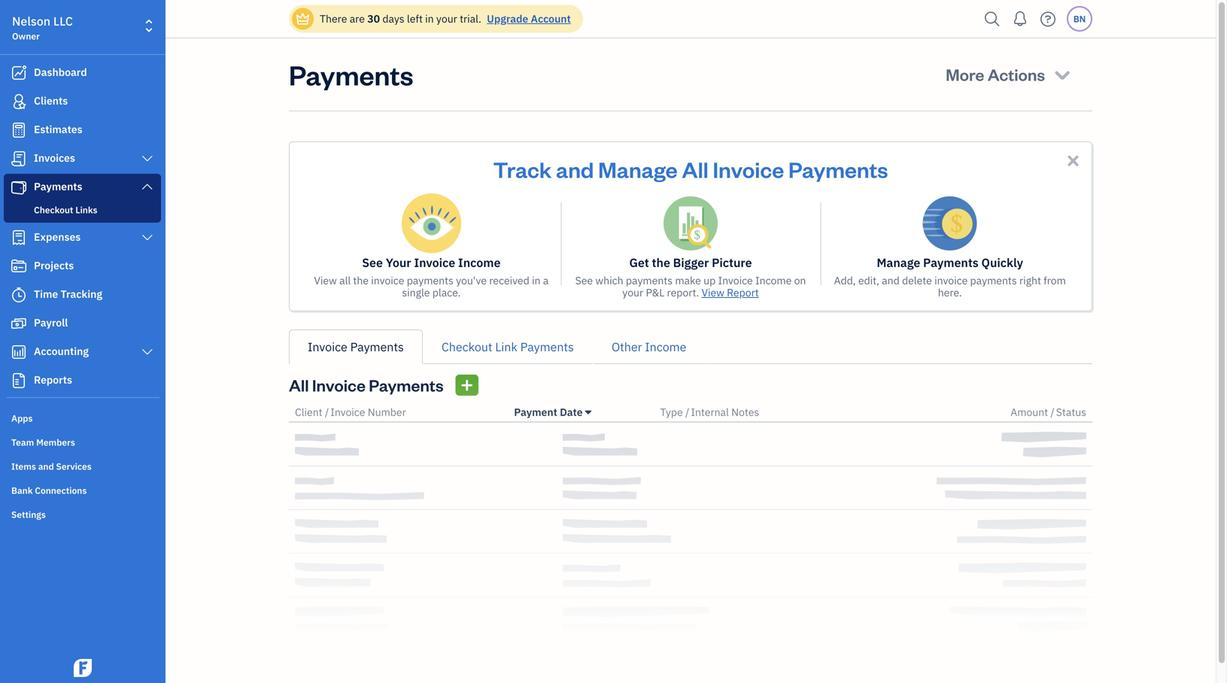 Task type: describe. For each thing, give the bounding box(es) containing it.
client image
[[10, 94, 28, 109]]

make
[[675, 274, 701, 287]]

dashboard
[[34, 65, 87, 79]]

from
[[1044, 274, 1066, 287]]

caretdown image
[[585, 406, 591, 418]]

nelson
[[12, 13, 50, 29]]

chart image
[[10, 345, 28, 360]]

date
[[560, 405, 583, 419]]

expense image
[[10, 230, 28, 245]]

invoices
[[34, 151, 75, 165]]

actions
[[988, 64, 1045, 85]]

llc
[[53, 13, 73, 29]]

payments for add,
[[970, 274, 1017, 287]]

received
[[489, 274, 530, 287]]

up
[[704, 274, 716, 287]]

time tracking link
[[4, 281, 161, 308]]

bn
[[1074, 13, 1086, 25]]

invoices link
[[4, 145, 161, 172]]

upgrade
[[487, 12, 528, 26]]

30
[[367, 12, 380, 26]]

invoice image
[[10, 151, 28, 166]]

add,
[[834, 274, 856, 287]]

estimate image
[[10, 123, 28, 138]]

you've
[[456, 274, 487, 287]]

amount / status
[[1011, 405, 1087, 419]]

track and manage all invoice payments
[[493, 155, 888, 183]]

chevron large down image for expenses
[[140, 232, 154, 244]]

on
[[794, 274, 806, 287]]

income inside see which payments make up invoice income on your p&l report.
[[755, 274, 792, 287]]

nelson llc owner
[[12, 13, 73, 42]]

apps link
[[4, 406, 161, 429]]

invoice inside 'link'
[[308, 339, 347, 355]]

main element
[[0, 0, 203, 683]]

dashboard image
[[10, 65, 28, 81]]

connections
[[35, 485, 87, 497]]

report image
[[10, 373, 28, 388]]

income inside see your invoice income view all the invoice payments you've received in a single place.
[[458, 255, 501, 271]]

payments inside manage payments quickly add, edit, and delete invoice payments right from here.
[[923, 255, 979, 271]]

see your invoice income image
[[402, 194, 461, 253]]

team
[[11, 436, 34, 448]]

more actions button
[[932, 56, 1087, 93]]

1 horizontal spatial all
[[682, 155, 709, 183]]

invoice payments
[[308, 339, 404, 355]]

get the bigger picture
[[629, 255, 752, 271]]

and for manage
[[556, 155, 594, 183]]

your
[[386, 255, 411, 271]]

items and services
[[11, 460, 92, 473]]

checkout links link
[[7, 201, 158, 219]]

services
[[56, 460, 92, 473]]

chevrondown image
[[1052, 64, 1073, 85]]

more actions
[[946, 64, 1045, 85]]

there are 30 days left in your trial. upgrade account
[[320, 12, 571, 26]]

checkout for checkout link payments
[[442, 339, 492, 355]]

time tracking
[[34, 287, 102, 301]]

bn button
[[1067, 6, 1093, 32]]

projects link
[[4, 253, 161, 280]]

estimates
[[34, 122, 82, 136]]

settings
[[11, 509, 46, 521]]

/ for internal
[[685, 405, 690, 419]]

other income link
[[593, 330, 705, 364]]

notes
[[731, 405, 759, 419]]

0 horizontal spatial manage
[[598, 155, 678, 183]]

reports
[[34, 373, 72, 387]]

client
[[295, 405, 322, 419]]

type
[[660, 405, 683, 419]]

checkout for checkout links
[[34, 204, 73, 216]]

amount
[[1011, 405, 1048, 419]]

dashboard link
[[4, 59, 161, 87]]

invoice for payments
[[935, 274, 968, 287]]

here.
[[938, 286, 962, 299]]

payment
[[514, 405, 557, 419]]

and inside manage payments quickly add, edit, and delete invoice payments right from here.
[[882, 274, 900, 287]]

2 vertical spatial income
[[645, 339, 687, 355]]

see your invoice income view all the invoice payments you've received in a single place.
[[314, 255, 549, 299]]

projects
[[34, 258, 74, 272]]

0 vertical spatial in
[[425, 12, 434, 26]]

accounting link
[[4, 339, 161, 366]]

/ for status
[[1051, 405, 1055, 419]]

see for which
[[575, 274, 593, 287]]

see for your
[[362, 255, 383, 271]]

payroll link
[[4, 310, 161, 337]]

estimates link
[[4, 117, 161, 144]]

single
[[402, 286, 430, 299]]

invoice inside see which payments make up invoice income on your p&l report.
[[718, 274, 753, 287]]

all invoice payments
[[289, 374, 444, 396]]

delete
[[902, 274, 932, 287]]

bigger
[[673, 255, 709, 271]]

timer image
[[10, 287, 28, 302]]

clients link
[[4, 88, 161, 115]]

there
[[320, 12, 347, 26]]

quickly
[[982, 255, 1023, 271]]

crown image
[[295, 11, 311, 27]]

invoice for your
[[371, 274, 404, 287]]

payments inside 'link'
[[350, 339, 404, 355]]

links
[[75, 204, 97, 216]]

accounting
[[34, 344, 89, 358]]

bank connections
[[11, 485, 87, 497]]

freshbooks image
[[71, 659, 95, 677]]

project image
[[10, 259, 28, 274]]

payments link
[[4, 174, 161, 201]]

report
[[727, 286, 759, 299]]

type / internal notes
[[660, 405, 759, 419]]

which
[[595, 274, 623, 287]]

chevron large down image for payments
[[140, 181, 154, 193]]

time
[[34, 287, 58, 301]]

payment image
[[10, 180, 28, 195]]

days
[[382, 12, 405, 26]]

a
[[543, 274, 549, 287]]



Task type: vqa. For each thing, say whether or not it's contained in the screenshot.
"Add a Client" link
no



Task type: locate. For each thing, give the bounding box(es) containing it.
1 horizontal spatial checkout
[[442, 339, 492, 355]]

payments
[[289, 56, 413, 92], [789, 155, 888, 183], [34, 179, 82, 193], [923, 255, 979, 271], [350, 339, 404, 355], [520, 339, 574, 355], [369, 374, 444, 396]]

type button
[[660, 405, 683, 419]]

invoice inside see your invoice income view all the invoice payments you've received in a single place.
[[371, 274, 404, 287]]

1 vertical spatial the
[[353, 274, 369, 287]]

2 horizontal spatial payments
[[970, 274, 1017, 287]]

track
[[493, 155, 552, 183]]

view inside see your invoice income view all the invoice payments you've received in a single place.
[[314, 274, 337, 287]]

0 vertical spatial chevron large down image
[[140, 181, 154, 193]]

manage
[[598, 155, 678, 183], [877, 255, 920, 271]]

all
[[339, 274, 351, 287]]

payments down quickly
[[970, 274, 1017, 287]]

payment date
[[514, 405, 583, 419]]

view report
[[702, 286, 759, 299]]

bank connections link
[[4, 479, 161, 501]]

money image
[[10, 316, 28, 331]]

0 vertical spatial your
[[436, 12, 457, 26]]

1 vertical spatial and
[[882, 274, 900, 287]]

1 horizontal spatial invoice
[[935, 274, 968, 287]]

upgrade account link
[[484, 12, 571, 26]]

client / invoice number
[[295, 405, 406, 419]]

checkout up the expenses
[[34, 204, 73, 216]]

1 vertical spatial income
[[755, 274, 792, 287]]

0 horizontal spatial /
[[325, 405, 329, 419]]

apps
[[11, 412, 33, 424]]

0 vertical spatial and
[[556, 155, 594, 183]]

chevron large down image down checkout links link
[[140, 232, 154, 244]]

0 vertical spatial see
[[362, 255, 383, 271]]

in inside see your invoice income view all the invoice payments you've received in a single place.
[[532, 274, 541, 287]]

payments for income
[[407, 274, 454, 287]]

clients
[[34, 94, 68, 108]]

see inside see your invoice income view all the invoice payments you've received in a single place.
[[362, 255, 383, 271]]

see
[[362, 255, 383, 271], [575, 274, 593, 287]]

2 horizontal spatial income
[[755, 274, 792, 287]]

invoice right delete
[[935, 274, 968, 287]]

1 payments from the left
[[407, 274, 454, 287]]

1 horizontal spatial view
[[702, 286, 725, 299]]

/ for invoice
[[325, 405, 329, 419]]

other income
[[612, 339, 687, 355]]

checkout link payments
[[442, 339, 574, 355]]

invoice down your
[[371, 274, 404, 287]]

your left p&l
[[622, 286, 643, 299]]

owner
[[12, 30, 40, 42]]

right
[[1020, 274, 1041, 287]]

your inside see which payments make up invoice income on your p&l report.
[[622, 286, 643, 299]]

team members link
[[4, 430, 161, 453]]

place.
[[432, 286, 461, 299]]

the right get
[[652, 255, 670, 271]]

left
[[407, 12, 423, 26]]

edit,
[[858, 274, 879, 287]]

expenses link
[[4, 224, 161, 251]]

members
[[36, 436, 75, 448]]

chevron large down image down chevron large down image
[[140, 181, 154, 193]]

and inside main element
[[38, 460, 54, 473]]

/ right type
[[685, 405, 690, 419]]

view
[[314, 274, 337, 287], [702, 286, 725, 299]]

status
[[1056, 405, 1087, 419]]

the
[[652, 255, 670, 271], [353, 274, 369, 287]]

payments inside see your invoice income view all the invoice payments you've received in a single place.
[[407, 274, 454, 287]]

chevron large down image
[[140, 153, 154, 165]]

2 invoice from the left
[[935, 274, 968, 287]]

other
[[612, 339, 642, 355]]

1 vertical spatial in
[[532, 274, 541, 287]]

0 vertical spatial the
[[652, 255, 670, 271]]

1 horizontal spatial see
[[575, 274, 593, 287]]

1 horizontal spatial your
[[622, 286, 643, 299]]

checkout up add a new payment icon
[[442, 339, 492, 355]]

manage inside manage payments quickly add, edit, and delete invoice payments right from here.
[[877, 255, 920, 271]]

payments down get
[[626, 274, 673, 287]]

0 horizontal spatial all
[[289, 374, 309, 396]]

in right the left
[[425, 12, 434, 26]]

1 / from the left
[[325, 405, 329, 419]]

the inside see your invoice income view all the invoice payments you've received in a single place.
[[353, 274, 369, 287]]

chevron large down image
[[140, 181, 154, 193], [140, 232, 154, 244], [140, 346, 154, 358]]

income
[[458, 255, 501, 271], [755, 274, 792, 287], [645, 339, 687, 355]]

chevron large down image for accounting
[[140, 346, 154, 358]]

0 horizontal spatial your
[[436, 12, 457, 26]]

1 vertical spatial manage
[[877, 255, 920, 271]]

get
[[629, 255, 649, 271]]

see which payments make up invoice income on your p&l report.
[[575, 274, 806, 299]]

0 vertical spatial manage
[[598, 155, 678, 183]]

2 vertical spatial chevron large down image
[[140, 346, 154, 358]]

1 vertical spatial all
[[289, 374, 309, 396]]

reports link
[[4, 367, 161, 394]]

more
[[946, 64, 984, 85]]

team members
[[11, 436, 75, 448]]

settings link
[[4, 503, 161, 525]]

1 invoice from the left
[[371, 274, 404, 287]]

go to help image
[[1036, 8, 1060, 30]]

see left your
[[362, 255, 383, 271]]

1 vertical spatial your
[[622, 286, 643, 299]]

the right 'all'
[[353, 274, 369, 287]]

report.
[[667, 286, 699, 299]]

payments inside see which payments make up invoice income on your p&l report.
[[626, 274, 673, 287]]

0 horizontal spatial the
[[353, 274, 369, 287]]

0 horizontal spatial and
[[38, 460, 54, 473]]

3 / from the left
[[1051, 405, 1055, 419]]

1 horizontal spatial /
[[685, 405, 690, 419]]

0 horizontal spatial income
[[458, 255, 501, 271]]

and right edit,
[[882, 274, 900, 287]]

2 / from the left
[[685, 405, 690, 419]]

2 horizontal spatial and
[[882, 274, 900, 287]]

payments inside manage payments quickly add, edit, and delete invoice payments right from here.
[[970, 274, 1017, 287]]

2 payments from the left
[[626, 274, 673, 287]]

payments down your
[[407, 274, 454, 287]]

see left which on the top
[[575, 274, 593, 287]]

invoice
[[713, 155, 784, 183], [414, 255, 455, 271], [718, 274, 753, 287], [308, 339, 347, 355], [312, 374, 366, 396], [330, 405, 365, 419]]

checkout link payments link
[[423, 330, 593, 364]]

1 vertical spatial see
[[575, 274, 593, 287]]

and right track
[[556, 155, 594, 183]]

3 chevron large down image from the top
[[140, 346, 154, 358]]

1 horizontal spatial and
[[556, 155, 594, 183]]

your
[[436, 12, 457, 26], [622, 286, 643, 299]]

close image
[[1065, 152, 1082, 169]]

get the bigger picture image
[[664, 196, 718, 251]]

1 horizontal spatial the
[[652, 255, 670, 271]]

invoice
[[371, 274, 404, 287], [935, 274, 968, 287]]

0 vertical spatial income
[[458, 255, 501, 271]]

1 vertical spatial checkout
[[442, 339, 492, 355]]

picture
[[712, 255, 752, 271]]

checkout inside main element
[[34, 204, 73, 216]]

/ right the client
[[325, 405, 329, 419]]

link
[[495, 339, 518, 355]]

0 horizontal spatial payments
[[407, 274, 454, 287]]

1 chevron large down image from the top
[[140, 181, 154, 193]]

items
[[11, 460, 36, 473]]

income right other
[[645, 339, 687, 355]]

and right items
[[38, 460, 54, 473]]

payment date button
[[514, 405, 591, 419]]

2 chevron large down image from the top
[[140, 232, 154, 244]]

see inside see which payments make up invoice income on your p&l report.
[[575, 274, 593, 287]]

0 horizontal spatial in
[[425, 12, 434, 26]]

internal
[[691, 405, 729, 419]]

0 horizontal spatial checkout
[[34, 204, 73, 216]]

invoice inside see your invoice income view all the invoice payments you've received in a single place.
[[414, 255, 455, 271]]

1 horizontal spatial income
[[645, 339, 687, 355]]

your left trial.
[[436, 12, 457, 26]]

and for services
[[38, 460, 54, 473]]

notifications image
[[1008, 4, 1032, 34]]

0 vertical spatial all
[[682, 155, 709, 183]]

invoice inside manage payments quickly add, edit, and delete invoice payments right from here.
[[935, 274, 968, 287]]

expenses
[[34, 230, 81, 244]]

payments inside 'link'
[[34, 179, 82, 193]]

0 horizontal spatial invoice
[[371, 274, 404, 287]]

0 vertical spatial checkout
[[34, 204, 73, 216]]

all up get the bigger picture
[[682, 155, 709, 183]]

search image
[[980, 8, 1005, 30]]

chevron large down image down payroll link
[[140, 346, 154, 358]]

are
[[350, 12, 365, 26]]

account
[[531, 12, 571, 26]]

2 horizontal spatial /
[[1051, 405, 1055, 419]]

p&l
[[646, 286, 665, 299]]

chevron large down image inside expenses link
[[140, 232, 154, 244]]

checkout
[[34, 204, 73, 216], [442, 339, 492, 355]]

1 vertical spatial chevron large down image
[[140, 232, 154, 244]]

view left 'all'
[[314, 274, 337, 287]]

view right "make"
[[702, 286, 725, 299]]

payments
[[407, 274, 454, 287], [626, 274, 673, 287], [970, 274, 1017, 287]]

1 horizontal spatial manage
[[877, 255, 920, 271]]

in
[[425, 12, 434, 26], [532, 274, 541, 287]]

amount button
[[1011, 405, 1048, 419]]

1 horizontal spatial payments
[[626, 274, 673, 287]]

3 payments from the left
[[970, 274, 1017, 287]]

add a new payment image
[[460, 376, 474, 394]]

chevron large down image inside payments 'link'
[[140, 181, 154, 193]]

/ left status
[[1051, 405, 1055, 419]]

2 vertical spatial and
[[38, 460, 54, 473]]

0 horizontal spatial see
[[362, 255, 383, 271]]

and
[[556, 155, 594, 183], [882, 274, 900, 287], [38, 460, 54, 473]]

all up the client
[[289, 374, 309, 396]]

number
[[368, 405, 406, 419]]

invoice payments link
[[289, 330, 423, 364]]

income left 'on'
[[755, 274, 792, 287]]

/
[[325, 405, 329, 419], [685, 405, 690, 419], [1051, 405, 1055, 419]]

bank
[[11, 485, 33, 497]]

0 horizontal spatial view
[[314, 274, 337, 287]]

items and services link
[[4, 454, 161, 477]]

income up you've
[[458, 255, 501, 271]]

checkout links
[[34, 204, 97, 216]]

1 horizontal spatial in
[[532, 274, 541, 287]]

in left a
[[532, 274, 541, 287]]

manage payments quickly image
[[923, 196, 977, 251]]



